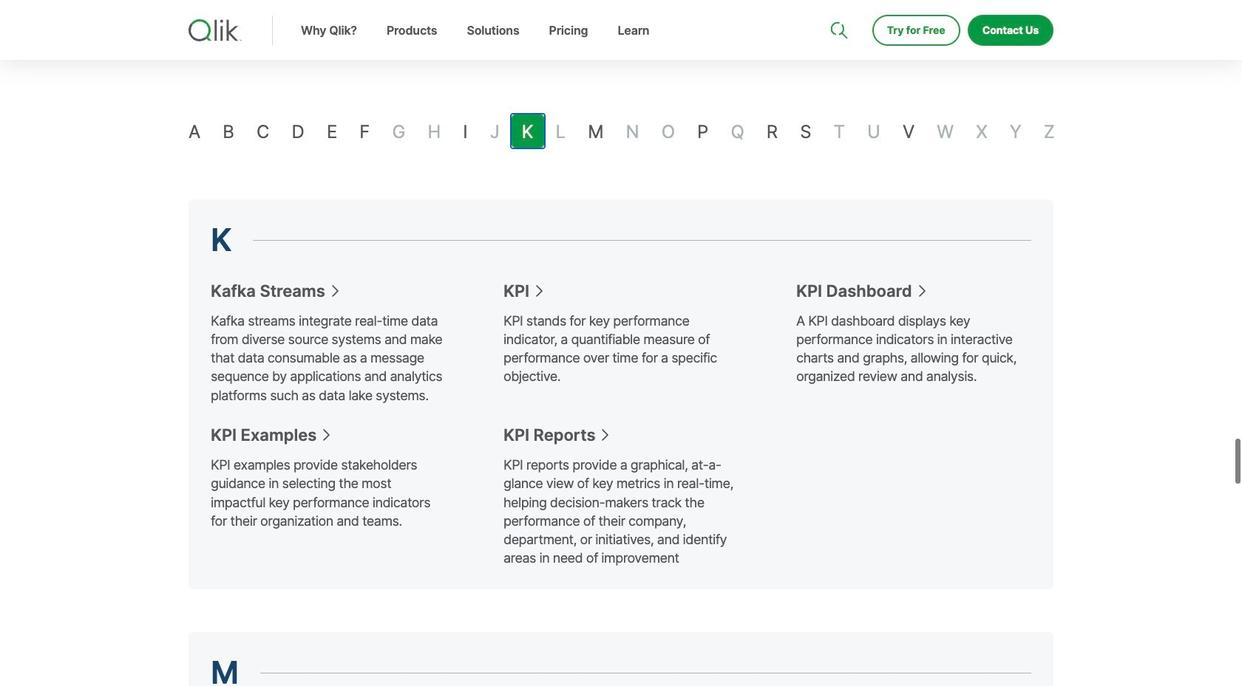 Task type: vqa. For each thing, say whether or not it's contained in the screenshot.
'Qlik' image
yes



Task type: describe. For each thing, give the bounding box(es) containing it.
support image
[[832, 0, 844, 12]]

qlik image
[[189, 19, 242, 41]]

company image
[[918, 0, 929, 12]]

login image
[[1007, 0, 1018, 12]]



